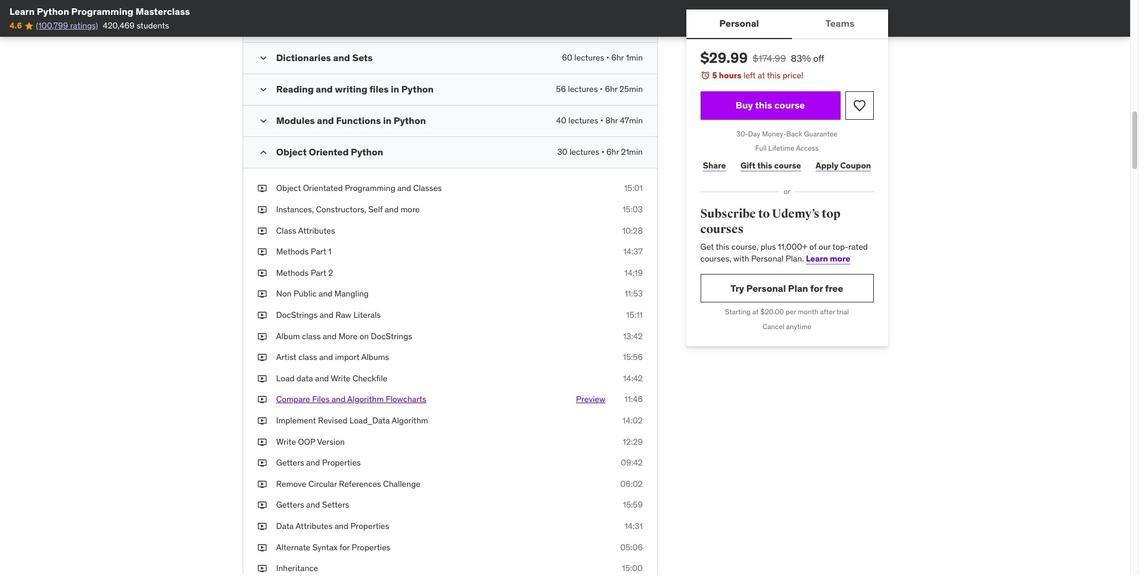 Task type: vqa. For each thing, say whether or not it's contained in the screenshot.
The Lectures for Reading and writing files in Python
yes



Task type: describe. For each thing, give the bounding box(es) containing it.
and down write oop version
[[306, 458, 320, 468]]

to
[[758, 207, 770, 221]]

top-
[[833, 242, 849, 252]]

implement
[[276, 415, 316, 426]]

compare files and algorithm flowcharts
[[276, 394, 427, 405]]

and inside button
[[332, 394, 346, 405]]

4 xsmall image from the top
[[257, 394, 267, 406]]

this down $174.99
[[767, 70, 781, 81]]

2
[[328, 268, 333, 278]]

and left sets
[[333, 52, 350, 64]]

try personal plan for free link
[[701, 274, 874, 303]]

getters for getters and properties
[[276, 458, 304, 468]]

cancel
[[763, 322, 785, 331]]

lectures for object oriented python
[[570, 147, 600, 158]]

14:37
[[623, 246, 643, 257]]

reading and writing files in python
[[276, 83, 434, 95]]

syntax
[[313, 542, 338, 553]]

xsmall image for artist class and import albums
[[257, 352, 267, 364]]

5 hours left at this price!
[[712, 70, 804, 81]]

compare files and algorithm flowcharts button
[[276, 394, 427, 406]]

load data and write checkfile
[[276, 373, 388, 384]]

1min
[[626, 52, 643, 63]]

6hr for object oriented python
[[607, 147, 619, 158]]

class for artist
[[298, 352, 317, 363]]

for inside try personal plan for free link
[[810, 282, 823, 294]]

ratings)
[[70, 20, 98, 31]]

12:29
[[623, 437, 643, 447]]

• for modules and functions in python
[[600, 115, 604, 126]]

raw
[[336, 310, 352, 320]]

learn for learn more
[[806, 253, 828, 264]]

starting at $20.00 per month after trial cancel anytime
[[725, 308, 849, 331]]

write oop version
[[276, 437, 345, 447]]

this for buy
[[755, 99, 772, 111]]

data attributes and properties
[[276, 521, 389, 532]]

challenge
[[383, 479, 421, 489]]

album
[[276, 331, 300, 342]]

wishlist image
[[852, 98, 867, 113]]

oriented
[[309, 146, 349, 158]]

class
[[276, 225, 296, 236]]

full
[[755, 144, 767, 153]]

back
[[786, 129, 803, 138]]

and right modules
[[317, 115, 334, 127]]

15:56
[[623, 352, 643, 363]]

11:53
[[625, 289, 643, 299]]

rated
[[849, 242, 868, 252]]

11:46
[[625, 394, 643, 405]]

30-
[[737, 129, 748, 138]]

object orientated programming and classes
[[276, 183, 442, 194]]

30
[[557, 147, 568, 158]]

day
[[748, 129, 761, 138]]

programming for python
[[71, 5, 133, 17]]

self
[[368, 204, 383, 215]]

lectures for modules and functions in python
[[569, 115, 598, 126]]

money-
[[762, 129, 786, 138]]

• for object oriented python
[[602, 147, 605, 158]]

programming for orientated
[[345, 183, 395, 194]]

alternate syntax for properties
[[276, 542, 391, 553]]

buy this course
[[736, 99, 805, 111]]

1 horizontal spatial more
[[830, 253, 851, 264]]

420,469
[[103, 20, 135, 31]]

writing
[[335, 83, 367, 95]]

methods for methods part 1
[[276, 246, 309, 257]]

40 lectures • 8hr 47min
[[556, 115, 643, 126]]

gift this course link
[[738, 154, 804, 178]]

at inside the 'starting at $20.00 per month after trial cancel anytime'
[[753, 308, 759, 317]]

getters and properties
[[276, 458, 361, 468]]

0 vertical spatial at
[[758, 70, 765, 81]]

this for get
[[716, 242, 730, 252]]

non public and mangling
[[276, 289, 369, 299]]

top
[[822, 207, 841, 221]]

1 vertical spatial docstrings
[[371, 331, 412, 342]]

class attributes
[[276, 225, 335, 236]]

left
[[744, 70, 756, 81]]

sets
[[352, 52, 373, 64]]

python right functions
[[394, 115, 426, 127]]

share
[[703, 160, 726, 171]]

files
[[370, 83, 389, 95]]

learn more
[[806, 253, 851, 264]]

xsmall image for write oop version
[[257, 437, 267, 448]]

on
[[360, 331, 369, 342]]

and left "classes"
[[397, 183, 411, 194]]

load_data
[[349, 415, 390, 426]]

15:03
[[623, 204, 643, 215]]

object for object orientated programming and classes
[[276, 183, 301, 194]]

class for album
[[302, 331, 321, 342]]

month
[[798, 308, 819, 317]]

data
[[297, 373, 313, 384]]

small image for reading
[[257, 84, 269, 96]]

inheritance
[[276, 563, 318, 574]]

25min
[[620, 84, 643, 95]]

21min
[[621, 147, 643, 158]]

and left raw
[[320, 310, 334, 320]]

and right self
[[385, 204, 399, 215]]

anytime
[[786, 322, 812, 331]]

• for dictionaries and sets
[[606, 52, 609, 63]]

methods for methods part 2
[[276, 268, 309, 278]]

price!
[[783, 70, 804, 81]]

lectures for dictionaries and sets
[[575, 52, 604, 63]]

and left writing
[[316, 83, 333, 95]]

modules and functions in python
[[276, 115, 426, 127]]

properties for and
[[351, 521, 389, 532]]

$174.99
[[753, 52, 786, 64]]

alternate
[[276, 542, 311, 553]]

access
[[796, 144, 819, 153]]

0 vertical spatial more
[[401, 204, 420, 215]]

algorithm for and
[[347, 394, 384, 405]]

object for object oriented python
[[276, 146, 307, 158]]

data
[[276, 521, 294, 532]]

xsmall image for methods part 2
[[257, 268, 267, 279]]

constructors,
[[316, 204, 366, 215]]

attributes for class
[[298, 225, 335, 236]]

course for gift this course
[[774, 160, 801, 171]]

and left setters
[[306, 500, 320, 511]]

and right data
[[315, 373, 329, 384]]

plan
[[788, 282, 808, 294]]

xsmall image for load data and write checkfile
[[257, 373, 267, 385]]

python right "files"
[[401, 83, 434, 95]]

10:28
[[622, 225, 643, 236]]



Task type: locate. For each thing, give the bounding box(es) containing it.
modules
[[276, 115, 315, 127]]

5 xsmall image from the top
[[257, 289, 267, 300]]

properties up "remove circular references challenge"
[[322, 458, 361, 468]]

0 horizontal spatial for
[[340, 542, 350, 553]]

off
[[813, 52, 825, 64]]

this inside get this course, plus 11,000+ of our top-rated courses, with personal plan.
[[716, 242, 730, 252]]

1 object from the top
[[276, 146, 307, 158]]

1 vertical spatial at
[[753, 308, 759, 317]]

coupon
[[840, 160, 871, 171]]

1 horizontal spatial programming
[[345, 183, 395, 194]]

apply
[[816, 160, 839, 171]]

$20.00
[[761, 308, 784, 317]]

0 vertical spatial getters
[[276, 458, 304, 468]]

revised
[[318, 415, 347, 426]]

subscribe
[[701, 207, 756, 221]]

0 vertical spatial small image
[[257, 52, 269, 64]]

remove
[[276, 479, 306, 489]]

attributes down getters and setters
[[296, 521, 333, 532]]

tab list
[[686, 9, 888, 39]]

part
[[311, 246, 326, 257], [311, 268, 326, 278]]

0 horizontal spatial docstrings
[[276, 310, 318, 320]]

xsmall image left getters and properties
[[257, 458, 267, 469]]

2 methods from the top
[[276, 268, 309, 278]]

10 xsmall image from the top
[[257, 521, 267, 533]]

and left import
[[319, 352, 333, 363]]

lifetime
[[769, 144, 795, 153]]

xsmall image left compare on the bottom left of the page
[[257, 394, 267, 406]]

for left free
[[810, 282, 823, 294]]

05:06
[[620, 542, 643, 553]]

xsmall image for docstrings and raw literals
[[257, 310, 267, 321]]

course for buy this course
[[775, 99, 805, 111]]

1 vertical spatial learn
[[806, 253, 828, 264]]

class up data
[[298, 352, 317, 363]]

docstrings and raw literals
[[276, 310, 381, 320]]

5 xsmall image from the top
[[257, 415, 267, 427]]

learn for learn python programming masterclass
[[9, 5, 35, 17]]

algorithm inside button
[[347, 394, 384, 405]]

4 xsmall image from the top
[[257, 268, 267, 279]]

xsmall image left oop
[[257, 437, 267, 448]]

for right the syntax
[[340, 542, 350, 553]]

0 horizontal spatial programming
[[71, 5, 133, 17]]

6hr for reading and writing files in python
[[605, 84, 618, 95]]

part left 2
[[311, 268, 326, 278]]

xsmall image for getters and setters
[[257, 500, 267, 511]]

more down "classes"
[[401, 204, 420, 215]]

56 lectures • 6hr 25min
[[556, 84, 643, 95]]

algorithm down flowcharts
[[392, 415, 428, 426]]

teams button
[[792, 9, 888, 38]]

15:11
[[626, 310, 643, 320]]

attributes for data
[[296, 521, 333, 532]]

with
[[734, 253, 749, 264]]

0 horizontal spatial write
[[276, 437, 296, 447]]

gift
[[741, 160, 756, 171]]

0 vertical spatial learn
[[9, 5, 35, 17]]

2 xsmall image from the top
[[257, 352, 267, 364]]

0 vertical spatial docstrings
[[276, 310, 318, 320]]

3 small image from the top
[[257, 115, 269, 127]]

personal inside get this course, plus 11,000+ of our top-rated courses, with personal plan.
[[751, 253, 784, 264]]

1 methods from the top
[[276, 246, 309, 257]]

6hr left 1min
[[612, 52, 624, 63]]

1 xsmall image from the top
[[257, 183, 267, 195]]

get
[[701, 242, 714, 252]]

compare
[[276, 394, 310, 405]]

0 vertical spatial object
[[276, 146, 307, 158]]

2 small image from the top
[[257, 84, 269, 96]]

lectures for reading and writing files in python
[[568, 84, 598, 95]]

0 vertical spatial in
[[391, 83, 399, 95]]

class
[[302, 331, 321, 342], [298, 352, 317, 363]]

2 xsmall image from the top
[[257, 225, 267, 237]]

try
[[731, 282, 744, 294]]

6hr for dictionaries and sets
[[612, 52, 624, 63]]

personal up $29.99
[[720, 17, 759, 29]]

in right functions
[[383, 115, 392, 127]]

xsmall image for remove circular references challenge
[[257, 479, 267, 490]]

small image
[[257, 52, 269, 64], [257, 84, 269, 96], [257, 115, 269, 127]]

remove circular references challenge
[[276, 479, 421, 489]]

at
[[758, 70, 765, 81], [753, 308, 759, 317]]

0 horizontal spatial more
[[401, 204, 420, 215]]

xsmall image for album class and more on docstrings
[[257, 331, 267, 343]]

this
[[767, 70, 781, 81], [755, 99, 772, 111], [758, 160, 773, 171], [716, 242, 730, 252]]

xsmall image left instances,
[[257, 204, 267, 216]]

python
[[37, 5, 69, 17], [401, 83, 434, 95], [394, 115, 426, 127], [351, 146, 383, 158]]

0 vertical spatial algorithm
[[347, 394, 384, 405]]

learn down of
[[806, 253, 828, 264]]

albums
[[361, 352, 389, 363]]

2 part from the top
[[311, 268, 326, 278]]

1
[[328, 246, 332, 257]]

small image left reading
[[257, 84, 269, 96]]

circular
[[308, 479, 337, 489]]

1 vertical spatial small image
[[257, 84, 269, 96]]

xsmall image for data attributes and properties
[[257, 521, 267, 533]]

programming up 420,469
[[71, 5, 133, 17]]

2 vertical spatial 6hr
[[607, 147, 619, 158]]

1 vertical spatial part
[[311, 268, 326, 278]]

programming
[[71, 5, 133, 17], [345, 183, 395, 194]]

1 vertical spatial 6hr
[[605, 84, 618, 95]]

reading
[[276, 83, 314, 95]]

0 vertical spatial personal
[[720, 17, 759, 29]]

1 vertical spatial in
[[383, 115, 392, 127]]

guarantee
[[804, 129, 838, 138]]

gift this course
[[741, 160, 801, 171]]

1 vertical spatial more
[[830, 253, 851, 264]]

9 xsmall image from the top
[[257, 563, 267, 574]]

small image
[[257, 147, 269, 159]]

this right gift
[[758, 160, 773, 171]]

small image left dictionaries
[[257, 52, 269, 64]]

1 vertical spatial course
[[774, 160, 801, 171]]

6 xsmall image from the top
[[257, 310, 267, 321]]

0 vertical spatial part
[[311, 246, 326, 257]]

literals
[[354, 310, 381, 320]]

attributes
[[298, 225, 335, 236], [296, 521, 333, 532]]

xsmall image left implement
[[257, 415, 267, 427]]

5
[[712, 70, 717, 81]]

personal inside try personal plan for free link
[[747, 282, 786, 294]]

•
[[606, 52, 609, 63], [600, 84, 603, 95], [600, 115, 604, 126], [602, 147, 605, 158]]

write left oop
[[276, 437, 296, 447]]

per
[[786, 308, 796, 317]]

learn
[[9, 5, 35, 17], [806, 253, 828, 264]]

• left 21min
[[602, 147, 605, 158]]

2 course from the top
[[774, 160, 801, 171]]

preview
[[576, 394, 606, 405]]

xsmall image for methods part 1
[[257, 246, 267, 258]]

apply coupon button
[[813, 154, 874, 178]]

2 vertical spatial properties
[[352, 542, 391, 553]]

8 xsmall image from the top
[[257, 542, 267, 554]]

setters
[[322, 500, 349, 511]]

this inside gift this course link
[[758, 160, 773, 171]]

our
[[819, 242, 831, 252]]

lectures right the 40
[[569, 115, 598, 126]]

and down setters
[[335, 521, 349, 532]]

write down import
[[331, 373, 351, 384]]

object right small image
[[276, 146, 307, 158]]

properties for for
[[352, 542, 391, 553]]

0 vertical spatial methods
[[276, 246, 309, 257]]

instances, constructors, self and more
[[276, 204, 420, 215]]

course inside button
[[775, 99, 805, 111]]

this up courses,
[[716, 242, 730, 252]]

python up (100,799
[[37, 5, 69, 17]]

or
[[784, 187, 790, 196]]

0 vertical spatial attributes
[[298, 225, 335, 236]]

1 vertical spatial methods
[[276, 268, 309, 278]]

part left 1
[[311, 246, 326, 257]]

getters up remove at left
[[276, 458, 304, 468]]

1 vertical spatial getters
[[276, 500, 304, 511]]

0 vertical spatial class
[[302, 331, 321, 342]]

subscribe to udemy's top courses
[[701, 207, 841, 237]]

methods
[[276, 246, 309, 257], [276, 268, 309, 278]]

docstrings down public
[[276, 310, 318, 320]]

0 vertical spatial 6hr
[[612, 52, 624, 63]]

30 lectures • 6hr 21min
[[557, 147, 643, 158]]

0 vertical spatial write
[[331, 373, 351, 384]]

get this course, plus 11,000+ of our top-rated courses, with personal plan.
[[701, 242, 868, 264]]

xsmall image for getters and properties
[[257, 458, 267, 469]]

• left 25min on the right top of page
[[600, 84, 603, 95]]

part for 1
[[311, 246, 326, 257]]

1 horizontal spatial learn
[[806, 253, 828, 264]]

6 xsmall image from the top
[[257, 437, 267, 448]]

course down lifetime
[[774, 160, 801, 171]]

this right buy
[[755, 99, 772, 111]]

1 horizontal spatial algorithm
[[392, 415, 428, 426]]

and right public
[[319, 289, 333, 299]]

1 getters from the top
[[276, 458, 304, 468]]

class right album
[[302, 331, 321, 342]]

xsmall image
[[257, 204, 267, 216], [257, 352, 267, 364], [257, 373, 267, 385], [257, 394, 267, 406], [257, 415, 267, 427], [257, 437, 267, 448], [257, 458, 267, 469], [257, 479, 267, 490], [257, 500, 267, 511], [257, 521, 267, 533]]

1 part from the top
[[311, 246, 326, 257]]

15:01
[[624, 183, 643, 194]]

56
[[556, 84, 566, 95]]

6hr left 21min
[[607, 147, 619, 158]]

xsmall image for non public and mangling
[[257, 289, 267, 300]]

0 vertical spatial programming
[[71, 5, 133, 17]]

learn up the '4.6'
[[9, 5, 35, 17]]

2 getters from the top
[[276, 500, 304, 511]]

3 xsmall image from the top
[[257, 246, 267, 258]]

8 xsmall image from the top
[[257, 479, 267, 490]]

python down functions
[[351, 146, 383, 158]]

getters down remove at left
[[276, 500, 304, 511]]

object
[[276, 146, 307, 158], [276, 183, 301, 194]]

personal up the $20.00
[[747, 282, 786, 294]]

tab list containing personal
[[686, 9, 888, 39]]

xsmall image left remove at left
[[257, 479, 267, 490]]

part for 2
[[311, 268, 326, 278]]

methods up non
[[276, 268, 309, 278]]

1 horizontal spatial for
[[810, 282, 823, 294]]

0 vertical spatial course
[[775, 99, 805, 111]]

xsmall image left data
[[257, 521, 267, 533]]

3 xsmall image from the top
[[257, 373, 267, 385]]

7 xsmall image from the top
[[257, 458, 267, 469]]

properties up the alternate syntax for properties on the bottom left of the page
[[351, 521, 389, 532]]

course,
[[732, 242, 759, 252]]

420,469 students
[[103, 20, 169, 31]]

orientated
[[303, 183, 343, 194]]

getters for getters and setters
[[276, 500, 304, 511]]

alarm image
[[701, 71, 710, 80]]

instances,
[[276, 204, 314, 215]]

methods down class
[[276, 246, 309, 257]]

1 vertical spatial attributes
[[296, 521, 333, 532]]

implement revised load_data algorithm
[[276, 415, 428, 426]]

this for gift
[[758, 160, 773, 171]]

plus
[[761, 242, 776, 252]]

hours
[[719, 70, 742, 81]]

1 horizontal spatial write
[[331, 373, 351, 384]]

personal down plus
[[751, 253, 784, 264]]

small image up small image
[[257, 115, 269, 127]]

object up instances,
[[276, 183, 301, 194]]

1 horizontal spatial docstrings
[[371, 331, 412, 342]]

xsmall image for inheritance
[[257, 563, 267, 574]]

functions
[[336, 115, 381, 127]]

personal inside personal button
[[720, 17, 759, 29]]

lectures right 60
[[575, 52, 604, 63]]

lectures right 56
[[568, 84, 598, 95]]

40
[[556, 115, 567, 126]]

1 vertical spatial programming
[[345, 183, 395, 194]]

xsmall image for instances, constructors, self and more
[[257, 204, 267, 216]]

1 vertical spatial properties
[[351, 521, 389, 532]]

learn more link
[[806, 253, 851, 264]]

algorithm for load_data
[[392, 415, 428, 426]]

xsmall image for implement revised load_data algorithm
[[257, 415, 267, 427]]

1 small image from the top
[[257, 52, 269, 64]]

small image for modules
[[257, 115, 269, 127]]

plan.
[[786, 253, 804, 264]]

0 vertical spatial properties
[[322, 458, 361, 468]]

version
[[317, 437, 345, 447]]

0 horizontal spatial learn
[[9, 5, 35, 17]]

2 vertical spatial small image
[[257, 115, 269, 127]]

xsmall image for alternate syntax for properties
[[257, 542, 267, 554]]

15:59
[[623, 500, 643, 511]]

1 vertical spatial personal
[[751, 253, 784, 264]]

• left 8hr
[[600, 115, 604, 126]]

algorithm
[[347, 394, 384, 405], [392, 415, 428, 426]]

• for reading and writing files in python
[[600, 84, 603, 95]]

course up back
[[775, 99, 805, 111]]

7 xsmall image from the top
[[257, 331, 267, 343]]

in right "files"
[[391, 83, 399, 95]]

1 vertical spatial object
[[276, 183, 301, 194]]

object oriented python
[[276, 146, 383, 158]]

2 vertical spatial personal
[[747, 282, 786, 294]]

6hr left 25min on the right top of page
[[605, 84, 618, 95]]

checkfile
[[353, 373, 388, 384]]

of
[[810, 242, 817, 252]]

buy this course button
[[701, 91, 841, 120]]

1 vertical spatial algorithm
[[392, 415, 428, 426]]

small image for dictionaries
[[257, 52, 269, 64]]

xsmall image left load
[[257, 373, 267, 385]]

xsmall image left getters and setters
[[257, 500, 267, 511]]

xsmall image for object orientated programming and classes
[[257, 183, 267, 195]]

60
[[562, 52, 573, 63]]

at right left
[[758, 70, 765, 81]]

lectures right 30
[[570, 147, 600, 158]]

album class and more on docstrings
[[276, 331, 412, 342]]

and left more
[[323, 331, 337, 342]]

1 xsmall image from the top
[[257, 204, 267, 216]]

2 object from the top
[[276, 183, 301, 194]]

programming up self
[[345, 183, 395, 194]]

dictionaries
[[276, 52, 331, 64]]

algorithm up the load_data
[[347, 394, 384, 405]]

0 vertical spatial for
[[810, 282, 823, 294]]

more down top-
[[830, 253, 851, 264]]

and right files
[[332, 394, 346, 405]]

1 course from the top
[[775, 99, 805, 111]]

30-day money-back guarantee full lifetime access
[[737, 129, 838, 153]]

udemy's
[[772, 207, 820, 221]]

xsmall image
[[257, 183, 267, 195], [257, 225, 267, 237], [257, 246, 267, 258], [257, 268, 267, 279], [257, 289, 267, 300], [257, 310, 267, 321], [257, 331, 267, 343], [257, 542, 267, 554], [257, 563, 267, 574]]

1 vertical spatial write
[[276, 437, 296, 447]]

9 xsmall image from the top
[[257, 500, 267, 511]]

1 vertical spatial for
[[340, 542, 350, 553]]

docstrings up albums
[[371, 331, 412, 342]]

• left 1min
[[606, 52, 609, 63]]

xsmall image left artist
[[257, 352, 267, 364]]

this inside buy this course button
[[755, 99, 772, 111]]

xsmall image for class attributes
[[257, 225, 267, 237]]

artist
[[276, 352, 297, 363]]

0 horizontal spatial algorithm
[[347, 394, 384, 405]]

try personal plan for free
[[731, 282, 844, 294]]

properties down data attributes and properties
[[352, 542, 391, 553]]

attributes up methods part 1
[[298, 225, 335, 236]]

1 vertical spatial class
[[298, 352, 317, 363]]

at left the $20.00
[[753, 308, 759, 317]]



